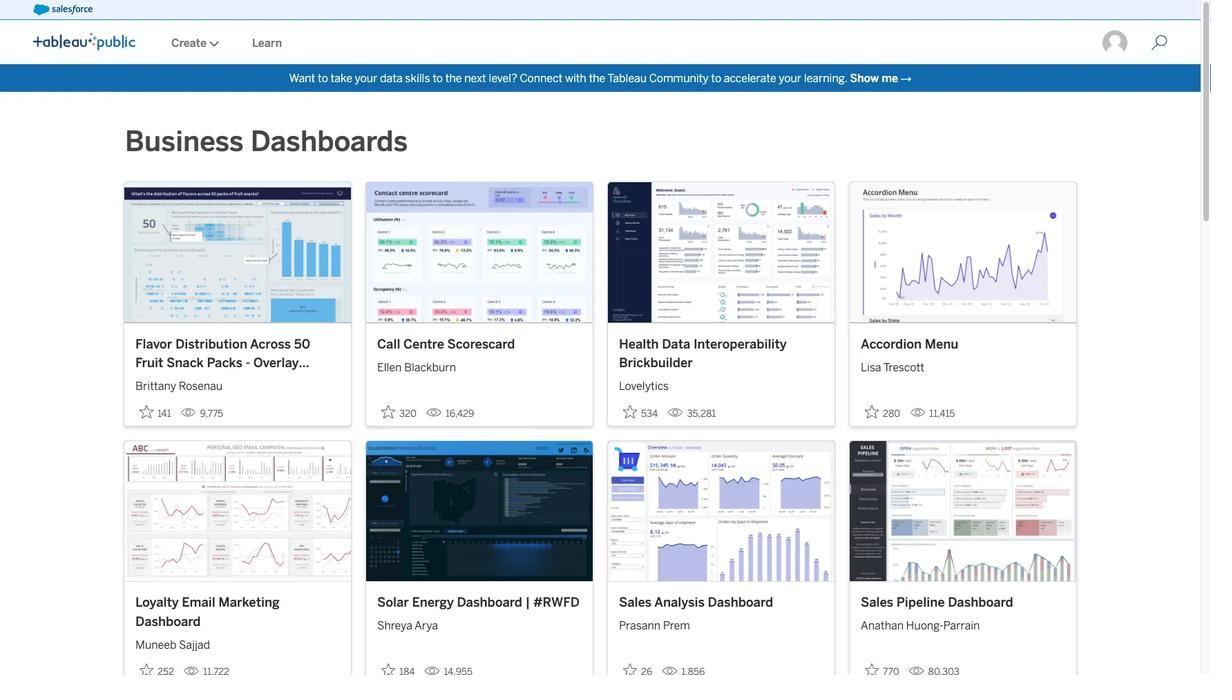 Task type: locate. For each thing, give the bounding box(es) containing it.
lovelytics link
[[619, 373, 824, 395]]

accelerate
[[724, 72, 776, 85]]

add favorite button containing 534
[[619, 401, 662, 423]]

the right with
[[589, 72, 606, 85]]

anathan
[[861, 620, 904, 633]]

dashboard for pipeline
[[948, 595, 1013, 611]]

2 add favorite image from the left
[[381, 664, 395, 676]]

1 to from the left
[[318, 72, 328, 85]]

workbook thumbnail image for energy
[[366, 441, 593, 582]]

add favorite button for sales pipeline dashboard
[[861, 660, 903, 676]]

add favorite button down muneeb
[[135, 660, 178, 676]]

loyalty email marketing dashboard
[[135, 595, 280, 630]]

add favorite button for health data interoperability brickbuilder
[[619, 401, 662, 423]]

ellen blackburn link
[[377, 354, 582, 376]]

level?
[[489, 72, 517, 85]]

320
[[399, 408, 417, 419]]

add favorite button containing 280
[[861, 401, 905, 423]]

1 horizontal spatial the
[[589, 72, 606, 85]]

blackburn
[[404, 361, 456, 374]]

learn link
[[236, 21, 299, 64]]

Add Favorite button
[[619, 401, 662, 423], [861, 401, 905, 423], [135, 660, 178, 676], [377, 660, 419, 676], [619, 660, 657, 676], [861, 660, 903, 676]]

add favorite button down lovelytics in the bottom right of the page
[[619, 401, 662, 423]]

your
[[355, 72, 377, 85], [779, 72, 802, 85]]

dashboard up anathan huong-parrain link on the right bottom
[[948, 595, 1013, 611]]

anathan huong-parrain link
[[861, 613, 1065, 635]]

2 to from the left
[[433, 72, 443, 85]]

141
[[158, 408, 171, 419]]

workbook thumbnail image for menu
[[850, 182, 1076, 323]]

workbook thumbnail image for centre
[[366, 182, 593, 323]]

dashboard down loyalty in the bottom of the page
[[135, 614, 201, 630]]

the
[[445, 72, 462, 85], [589, 72, 606, 85]]

sajjad
[[179, 639, 210, 652]]

1 sales from the left
[[619, 595, 652, 611]]

2 horizontal spatial to
[[711, 72, 721, 85]]

2 horizontal spatial add favorite image
[[865, 664, 879, 676]]

brittany
[[135, 380, 176, 393]]

brittany rosenau
[[135, 380, 223, 393]]

dashboards
[[251, 125, 408, 158]]

call centre scorescard
[[377, 336, 515, 352]]

your right the take
[[355, 72, 377, 85]]

sales up prasann
[[619, 595, 652, 611]]

35,281 views element
[[662, 402, 721, 425]]

edition
[[135, 374, 178, 389]]

pipeline
[[897, 595, 945, 611]]

want to take your data skills to the next level? connect with the tableau community to accelerate your learning. show me →
[[289, 72, 912, 85]]

35,281
[[687, 408, 716, 419]]

to left accelerate
[[711, 72, 721, 85]]

add favorite button down prasann
[[619, 660, 657, 676]]

the left next
[[445, 72, 462, 85]]

534
[[641, 408, 658, 419]]

brickbuilder
[[619, 355, 693, 371]]

brittany rosenau link
[[135, 373, 340, 395]]

3 add favorite image from the left
[[865, 664, 879, 676]]

1 horizontal spatial add favorite image
[[381, 664, 395, 676]]

#rwfd
[[533, 595, 580, 611]]

muneeb sajjad
[[135, 639, 210, 652]]

11,415
[[930, 408, 955, 419]]

sales pipeline dashboard link
[[861, 594, 1065, 613]]

connect
[[520, 72, 563, 85]]

logo image
[[33, 32, 135, 50]]

add favorite image down anathan
[[865, 664, 879, 676]]

add favorite image down shreya at bottom
[[381, 664, 395, 676]]

to left the take
[[318, 72, 328, 85]]

centre
[[403, 336, 444, 352]]

ellen blackburn
[[377, 361, 456, 374]]

dashboard up prasann prem link
[[708, 595, 773, 611]]

1 horizontal spatial sales
[[861, 595, 893, 611]]

0 horizontal spatial to
[[318, 72, 328, 85]]

muneeb
[[135, 639, 177, 652]]

3 to from the left
[[711, 72, 721, 85]]

1 your from the left
[[355, 72, 377, 85]]

1 horizontal spatial your
[[779, 72, 802, 85]]

workbook thumbnail image for distribution
[[124, 182, 351, 323]]

take
[[331, 72, 352, 85]]

to right skills in the left of the page
[[433, 72, 443, 85]]

accordion
[[861, 336, 922, 352]]

your left learning.
[[779, 72, 802, 85]]

dashboard inside "sales analysis dashboard" link
[[708, 595, 773, 611]]

flavor distribution across 50 fruit snack packs - overlay edition link
[[135, 335, 340, 389]]

add favorite button down anathan
[[861, 660, 903, 676]]

ellen
[[377, 361, 402, 374]]

add favorite image
[[623, 664, 637, 676]]

dashboard inside loyalty email marketing dashboard
[[135, 614, 201, 630]]

add favorite image
[[140, 664, 153, 676], [381, 664, 395, 676], [865, 664, 879, 676]]

dashboard inside sales pipeline dashboard link
[[948, 595, 1013, 611]]

16,429
[[446, 408, 474, 419]]

1 add favorite image from the left
[[140, 664, 153, 676]]

workbook thumbnail image for pipeline
[[850, 441, 1076, 582]]

16,429 views element
[[421, 402, 480, 425]]

0 horizontal spatial your
[[355, 72, 377, 85]]

rosenau
[[179, 380, 223, 393]]

distribution
[[175, 336, 247, 352]]

arya
[[415, 620, 438, 633]]

dashboard up shreya arya link
[[457, 595, 522, 611]]

sales up anathan
[[861, 595, 893, 611]]

marketing
[[219, 595, 280, 611]]

email
[[182, 595, 215, 611]]

add favorite image down muneeb
[[140, 664, 153, 676]]

1 horizontal spatial to
[[433, 72, 443, 85]]

lisa trescott link
[[861, 354, 1065, 376]]

2 sales from the left
[[861, 595, 893, 611]]

learning.
[[804, 72, 847, 85]]

learn
[[252, 36, 282, 49]]

dashboard inside solar energy dashboard | #rwfd 'link'
[[457, 595, 522, 611]]

add favorite button for accordion menu
[[861, 401, 905, 423]]

health data interoperability brickbuilder link
[[619, 335, 824, 373]]

to
[[318, 72, 328, 85], [433, 72, 443, 85], [711, 72, 721, 85]]

→
[[901, 72, 912, 85]]

add favorite button for sales analysis dashboard
[[619, 660, 657, 676]]

add favorite button down shreya at bottom
[[377, 660, 419, 676]]

show me link
[[850, 72, 898, 85]]

flavor distribution across 50 fruit snack packs - overlay edition
[[135, 336, 310, 389]]

0 horizontal spatial the
[[445, 72, 462, 85]]

add favorite button down lisa trescott
[[861, 401, 905, 423]]

add favorite image for sales pipeline dashboard
[[865, 664, 879, 676]]

0 horizontal spatial sales
[[619, 595, 652, 611]]

0 horizontal spatial add favorite image
[[140, 664, 153, 676]]

dashboard
[[457, 595, 522, 611], [708, 595, 773, 611], [948, 595, 1013, 611], [135, 614, 201, 630]]

workbook thumbnail image
[[124, 182, 351, 323], [366, 182, 593, 323], [608, 182, 835, 323], [850, 182, 1076, 323], [124, 441, 351, 582], [366, 441, 593, 582], [608, 441, 835, 582], [850, 441, 1076, 582]]

prasann prem
[[619, 620, 690, 633]]

business dashboards
[[125, 125, 408, 158]]

workbook thumbnail image for email
[[124, 441, 351, 582]]

add favorite image for solar energy dashboard | #rwfd
[[381, 664, 395, 676]]

add favorite button for solar energy dashboard | #rwfd
[[377, 660, 419, 676]]

2 the from the left
[[589, 72, 606, 85]]



Task type: describe. For each thing, give the bounding box(es) containing it.
with
[[565, 72, 587, 85]]

solar energy dashboard | #rwfd
[[377, 595, 580, 611]]

dashboard for analysis
[[708, 595, 773, 611]]

call centre scorescard link
[[377, 335, 582, 354]]

packs
[[207, 355, 242, 371]]

prem
[[663, 620, 690, 633]]

sales analysis dashboard
[[619, 595, 773, 611]]

shreya arya link
[[377, 613, 582, 635]]

dashboard for energy
[[457, 595, 522, 611]]

1 the from the left
[[445, 72, 462, 85]]

prasann
[[619, 620, 661, 633]]

go to search image
[[1135, 35, 1184, 51]]

salesforce logo image
[[33, 4, 92, 15]]

accordion menu link
[[861, 335, 1065, 354]]

9,775
[[200, 408, 223, 419]]

workbook thumbnail image for analysis
[[608, 441, 835, 582]]

me
[[882, 72, 898, 85]]

parrain
[[944, 620, 980, 633]]

sales analysis dashboard link
[[619, 594, 824, 613]]

sales for sales pipeline dashboard
[[861, 595, 893, 611]]

interoperability
[[694, 336, 787, 352]]

50
[[294, 336, 310, 352]]

tableau
[[608, 72, 647, 85]]

data
[[380, 72, 403, 85]]

solar energy dashboard | #rwfd link
[[377, 594, 582, 613]]

11,415 views element
[[905, 402, 961, 425]]

menu
[[925, 336, 959, 352]]

business
[[125, 125, 244, 158]]

analysis
[[654, 595, 705, 611]]

snack
[[166, 355, 204, 371]]

data
[[662, 336, 690, 352]]

want
[[289, 72, 315, 85]]

|
[[526, 595, 530, 611]]

create button
[[155, 21, 236, 64]]

9,775 views element
[[175, 402, 229, 425]]

280
[[883, 408, 901, 419]]

lisa trescott
[[861, 361, 925, 374]]

overlay
[[253, 355, 299, 371]]

Add Favorite button
[[377, 401, 421, 423]]

trescott
[[884, 361, 925, 374]]

next
[[464, 72, 486, 85]]

-
[[246, 355, 250, 371]]

create
[[171, 36, 207, 49]]

call
[[377, 336, 400, 352]]

health data interoperability brickbuilder
[[619, 336, 787, 371]]

solar
[[377, 595, 409, 611]]

flavor
[[135, 336, 172, 352]]

Add Favorite button
[[135, 401, 175, 423]]

shreya arya
[[377, 620, 438, 633]]

accordion menu
[[861, 336, 959, 352]]

fruit
[[135, 355, 163, 371]]

prasann prem link
[[619, 613, 824, 635]]

health
[[619, 336, 659, 352]]

workbook thumbnail image for data
[[608, 182, 835, 323]]

energy
[[412, 595, 454, 611]]

shreya
[[377, 620, 412, 633]]

anathan huong-parrain
[[861, 620, 980, 633]]

sales for sales analysis dashboard
[[619, 595, 652, 611]]

loyalty
[[135, 595, 179, 611]]

sales pipeline dashboard
[[861, 595, 1013, 611]]

huong-
[[906, 620, 944, 633]]

add favorite image for loyalty email marketing dashboard
[[140, 664, 153, 676]]

community
[[649, 72, 709, 85]]

skills
[[405, 72, 430, 85]]

terry.turtle image
[[1101, 29, 1129, 57]]

muneeb sajjad link
[[135, 632, 340, 654]]

add favorite button for loyalty email marketing dashboard
[[135, 660, 178, 676]]

lovelytics
[[619, 380, 669, 393]]

across
[[250, 336, 291, 352]]

2 your from the left
[[779, 72, 802, 85]]

scorescard
[[447, 336, 515, 352]]

loyalty email marketing dashboard link
[[135, 594, 340, 632]]

lisa
[[861, 361, 881, 374]]



Task type: vqa. For each thing, say whether or not it's contained in the screenshot.


